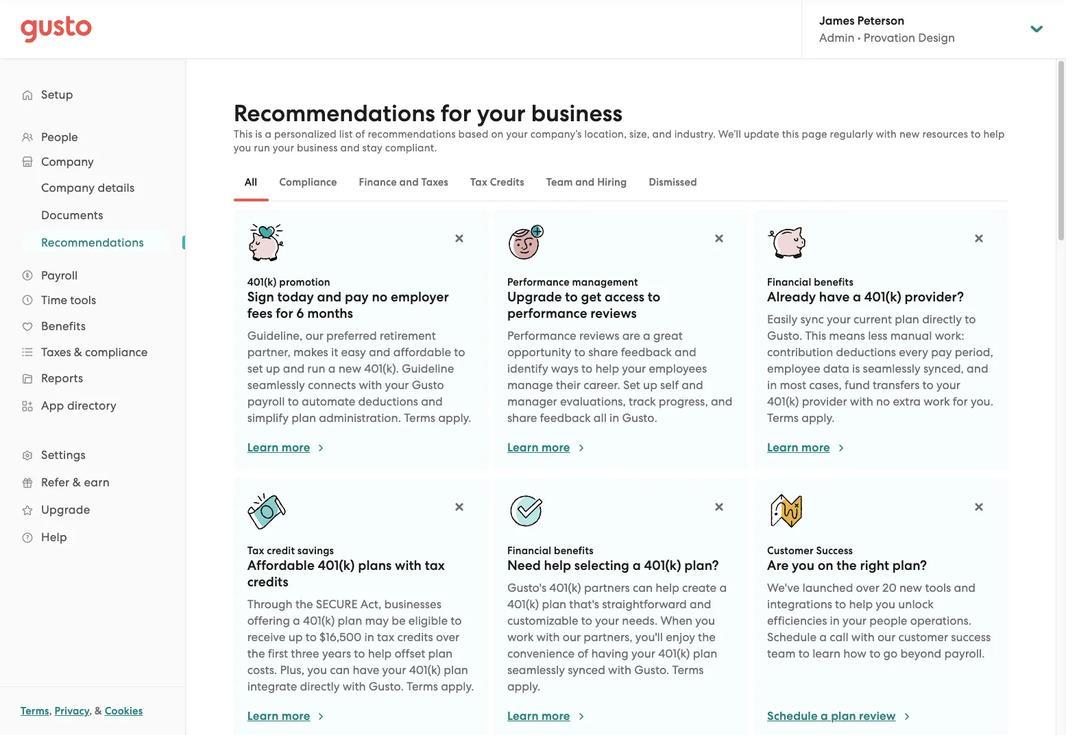 Task type: vqa. For each thing, say whether or not it's contained in the screenshot.
leftmost /
no



Task type: locate. For each thing, give the bounding box(es) containing it.
benefits up the selecting
[[554, 545, 594, 557]]

learn more for affordable 401(k) plans with tax credits
[[247, 710, 310, 724]]

over
[[856, 581, 880, 595], [436, 631, 460, 644]]

new inside we've launched over 20 new tools and integrations to help you unlock efficiencies in your people operations. schedule a call with our customer success team to learn how to go beyond payroll.
[[899, 581, 922, 595]]

learn more down manager
[[507, 441, 570, 455]]

in inside easily sync your current plan directly to gusto. this means less manual work: contribution deductions every pay period, employee data is seamlessly synced, and in most cases, fund transfers to your 401(k) provider with no extra work for you. terms apply.
[[767, 378, 777, 392]]

you'll
[[635, 631, 663, 644]]

tax inside tax credit savings affordable 401(k) plans with tax credits
[[247, 545, 264, 557]]

0 vertical spatial schedule
[[767, 631, 817, 644]]

0 horizontal spatial work
[[507, 631, 534, 644]]

you inside through the secure act, businesses offering a 401(k) plan may be eligible to receive up to $16,500 in tax credits over the first three years to help offset plan costs. plus, you can have your 401(k) plan integrate directly with gusto. terms apply.
[[307, 664, 327, 677]]

can down years at the bottom of page
[[330, 664, 350, 677]]

the inside customer success are you on the right plan?
[[837, 558, 857, 574]]

1 vertical spatial new
[[339, 362, 361, 376]]

and up progress,
[[682, 378, 703, 392]]

are
[[622, 329, 640, 343]]

this down sync
[[805, 329, 826, 343]]

compliance button
[[268, 166, 348, 199]]

new left resources
[[899, 128, 920, 141]]

today
[[277, 289, 314, 305]]

this inside easily sync your current plan directly to gusto. this means less manual work: contribution deductions every pay period, employee data is seamlessly synced, and in most cases, fund transfers to your 401(k) provider with no extra work for you. terms apply.
[[805, 329, 826, 343]]

0 vertical spatial tools
[[70, 293, 96, 307]]

1 , from the left
[[49, 705, 52, 718]]

0 vertical spatial up
[[266, 362, 280, 376]]

data
[[823, 362, 849, 376]]

a up current at the right top
[[853, 289, 861, 305]]

gusto. inside performance reviews are a great opportunity to share feedback and identify ways to help your employees manage their career. set up self and manager evaluations, track progress, and share feedback all in gusto.
[[622, 411, 657, 425]]

performance management upgrade to get access to performance reviews
[[507, 276, 660, 322]]

deductions inside easily sync your current plan directly to gusto. this means less manual work: contribution deductions every pay period, employee data is seamlessly synced, and in most cases, fund transfers to your 401(k) provider with no extra work for you. terms apply.
[[836, 346, 896, 359]]

your
[[477, 99, 526, 128], [506, 128, 528, 141], [273, 142, 294, 154], [827, 313, 851, 326], [622, 362, 646, 376], [385, 378, 409, 392], [936, 378, 960, 392], [595, 614, 619, 628], [843, 614, 867, 628], [631, 647, 655, 661], [382, 664, 406, 677]]

feedback down evaluations,
[[540, 411, 591, 425]]

can up straightforward
[[633, 581, 653, 595]]

pay inside 401(k) promotion sign today and pay no employer fees for 6 months
[[345, 289, 369, 305]]

all
[[245, 176, 257, 189]]

tax credits
[[470, 176, 524, 189]]

1 horizontal spatial taxes
[[421, 176, 448, 189]]

1 horizontal spatial feedback
[[621, 346, 672, 359]]

1 horizontal spatial tax
[[425, 558, 445, 574]]

location,
[[584, 128, 627, 141]]

1 vertical spatial &
[[72, 476, 81, 489]]

1 horizontal spatial our
[[563, 631, 581, 644]]

partner,
[[247, 346, 291, 359]]

learn more down provider
[[767, 441, 830, 455]]

upgrade up performance
[[507, 289, 562, 305]]

is up fund
[[852, 362, 860, 376]]

pay
[[345, 289, 369, 305], [931, 346, 952, 359]]

1 horizontal spatial on
[[818, 558, 833, 574]]

1 vertical spatial company
[[41, 181, 95, 195]]

1 vertical spatial share
[[507, 411, 537, 425]]

0 vertical spatial deductions
[[836, 346, 896, 359]]

0 horizontal spatial taxes
[[41, 346, 71, 359]]

sync
[[800, 313, 824, 326]]

in down may
[[364, 631, 374, 644]]

work inside easily sync your current plan directly to gusto. this means less manual work: contribution deductions every pay period, employee data is seamlessly synced, and in most cases, fund transfers to your 401(k) provider with no extra work for you. terms apply.
[[924, 395, 950, 409]]

terms down offset
[[407, 680, 438, 694]]

and inside easily sync your current plan directly to gusto. this means less manual work: contribution deductions every pay period, employee data is seamlessly synced, and in most cases, fund transfers to your 401(k) provider with no extra work for you. terms apply.
[[967, 362, 988, 376]]

upgrade inside gusto navigation element
[[41, 503, 90, 517]]

1 horizontal spatial share
[[588, 346, 618, 359]]

0 vertical spatial is
[[255, 128, 262, 141]]

1 vertical spatial work
[[507, 631, 534, 644]]

help inside gusto's 401(k) partners can help create a 401(k) plan that's straightforward and customizable to your needs. when you work with our partners, you'll enjoy the convenience of having your 401(k) plan seamlessly synced with gusto. terms apply.
[[656, 581, 679, 595]]

you up the all button
[[234, 142, 251, 154]]

0 horizontal spatial tax
[[377, 631, 394, 644]]

plan? inside customer success are you on the right plan?
[[892, 558, 927, 574]]

with inside guideline, our preferred retirement partner, makes it easy and affordable to set up and run a new 401(k). guideline seamlessly connects with your gusto payroll to automate deductions and simplify plan administration. terms apply.
[[359, 378, 382, 392]]

details
[[98, 181, 135, 195]]

1 horizontal spatial work
[[924, 395, 950, 409]]

0 vertical spatial benefits
[[814, 276, 854, 289]]

plan up manual
[[895, 313, 919, 326]]

apply.
[[438, 411, 471, 425], [802, 411, 835, 425], [441, 680, 474, 694], [507, 680, 540, 694]]

company details
[[41, 181, 135, 195]]

plan? for need help selecting a 401(k) plan?
[[684, 558, 719, 574]]

1 vertical spatial seamlessly
[[247, 378, 305, 392]]

401(k) up sign at the top of the page
[[247, 276, 277, 289]]

to right resources
[[971, 128, 981, 141]]

with down 401(k).
[[359, 378, 382, 392]]

automate
[[302, 395, 355, 409]]

0 horizontal spatial feedback
[[540, 411, 591, 425]]

track
[[629, 395, 656, 409]]

0 vertical spatial share
[[588, 346, 618, 359]]

0 vertical spatial pay
[[345, 289, 369, 305]]

1 vertical spatial reviews
[[579, 329, 619, 343]]

1 vertical spatial run
[[307, 362, 325, 376]]

1 vertical spatial on
[[818, 558, 833, 574]]

0 horizontal spatial run
[[254, 142, 270, 154]]

0 vertical spatial financial
[[767, 276, 811, 289]]

2 vertical spatial &
[[95, 705, 102, 718]]

apply. inside through the secure act, businesses offering a 401(k) plan may be eligible to receive up to $16,500 in tax credits over the first three years to help offset plan costs. plus, you can have your 401(k) plan integrate directly with gusto. terms apply.
[[441, 680, 474, 694]]

0 horizontal spatial tools
[[70, 293, 96, 307]]

may
[[365, 614, 389, 628]]

personalized
[[274, 128, 336, 141]]

more for sign today and pay no employer fees for 6 months
[[282, 441, 310, 455]]

and down 'create'
[[690, 598, 711, 612]]

plan inside guideline, our preferred retirement partner, makes it easy and affordable to set up and run a new 401(k). guideline seamlessly connects with your gusto payroll to automate deductions and simplify plan administration. terms apply.
[[292, 411, 316, 425]]

new inside recommendations for your business this is a personalized list of recommendations based on your company's location, size, and industry. we'll update this page regularly with new resources to help you run your business and stay compliant.
[[899, 128, 920, 141]]

feedback down are
[[621, 346, 672, 359]]

benefits link
[[14, 314, 171, 339]]

benefits for have
[[814, 276, 854, 289]]

three
[[291, 647, 319, 661]]

costs.
[[247, 664, 277, 677]]

receive
[[247, 631, 286, 644]]

schedule a plan review link
[[767, 709, 912, 725]]

to left go
[[869, 647, 881, 661]]

more for upgrade to get access to performance reviews
[[542, 441, 570, 455]]

company for company
[[41, 155, 94, 169]]

1 vertical spatial no
[[876, 395, 890, 409]]

401(k) up current at the right top
[[864, 289, 901, 305]]

more down simplify
[[282, 441, 310, 455]]

taxes
[[421, 176, 448, 189], [41, 346, 71, 359]]

time tools
[[41, 293, 96, 307]]

0 horizontal spatial of
[[355, 128, 365, 141]]

no inside easily sync your current plan directly to gusto. this means less manual work: contribution deductions every pay period, employee data is seamlessly synced, and in most cases, fund transfers to your 401(k) provider with no extra work for you. terms apply.
[[876, 395, 890, 409]]

and right progress,
[[711, 395, 732, 409]]

learn down convenience
[[507, 710, 539, 724]]

401(k) inside tax credit savings affordable 401(k) plans with tax credits
[[318, 558, 355, 574]]

up inside through the secure act, businesses offering a 401(k) plan may be eligible to receive up to $16,500 in tax credits over the first three years to help offset plan costs. plus, you can have your 401(k) plan integrate directly with gusto. terms apply.
[[288, 631, 303, 644]]

list
[[0, 125, 185, 551], [0, 174, 185, 256]]

0 horizontal spatial over
[[436, 631, 460, 644]]

connects
[[308, 378, 356, 392]]

1 vertical spatial for
[[276, 306, 293, 322]]

1 vertical spatial of
[[578, 647, 588, 661]]

learn more for sign today and pay no employer fees for 6 months
[[247, 441, 310, 455]]

on right based
[[491, 128, 504, 141]]

0 vertical spatial company
[[41, 155, 94, 169]]

0 vertical spatial of
[[355, 128, 365, 141]]

1 vertical spatial benefits
[[554, 545, 594, 557]]

list containing people
[[0, 125, 185, 551]]

1 vertical spatial business
[[297, 142, 338, 154]]

0 vertical spatial taxes
[[421, 176, 448, 189]]

1 vertical spatial tax
[[247, 545, 264, 557]]

tax for tax credit savings affordable 401(k) plans with tax credits
[[247, 545, 264, 557]]

people
[[869, 614, 907, 628]]

2 vertical spatial new
[[899, 581, 922, 595]]

terms inside through the secure act, businesses offering a 401(k) plan may be eligible to receive up to $16,500 in tax credits over the first three years to help offset plan costs. plus, you can have your 401(k) plan integrate directly with gusto. terms apply.
[[407, 680, 438, 694]]

learn down most
[[767, 441, 799, 455]]

learn more link
[[247, 440, 327, 457], [507, 440, 587, 457], [767, 440, 847, 457], [247, 709, 327, 725], [507, 709, 587, 725]]

0 vertical spatial directly
[[922, 313, 962, 326]]

company's
[[530, 128, 582, 141]]

tools up unlock
[[925, 581, 951, 595]]

up
[[266, 362, 280, 376], [643, 378, 657, 392], [288, 631, 303, 644]]

& inside dropdown button
[[74, 346, 82, 359]]

our up makes
[[305, 329, 323, 343]]

the down success
[[837, 558, 857, 574]]

you inside customer success are you on the right plan?
[[792, 558, 814, 574]]

taxes inside button
[[421, 176, 448, 189]]

gusto. inside gusto's 401(k) partners can help create a 401(k) plan that's straightforward and customizable to your needs. when you work with our partners, you'll enjoy the convenience of having your 401(k) plan seamlessly synced with gusto. terms apply.
[[634, 664, 669, 677]]

401(k) promotion sign today and pay no employer fees for 6 months
[[247, 276, 449, 322]]

0 vertical spatial business
[[531, 99, 623, 128]]

promotion
[[279, 276, 330, 289]]

performance up opportunity
[[507, 329, 576, 343]]

1 vertical spatial directly
[[300, 680, 340, 694]]

1 vertical spatial feedback
[[540, 411, 591, 425]]

sign
[[247, 289, 274, 305]]

to down that's
[[581, 614, 592, 628]]

affordable
[[393, 346, 451, 359]]

have down $16,500
[[353, 664, 379, 677]]

0 horizontal spatial deductions
[[358, 395, 418, 409]]

and
[[652, 128, 672, 141], [340, 142, 360, 154], [399, 176, 419, 189], [575, 176, 595, 189], [317, 289, 342, 305], [369, 346, 390, 359], [675, 346, 696, 359], [283, 362, 305, 376], [967, 362, 988, 376], [682, 378, 703, 392], [421, 395, 443, 409], [711, 395, 732, 409], [954, 581, 976, 595], [690, 598, 711, 612]]

tools down payroll dropdown button
[[70, 293, 96, 307]]

financial inside financial benefits need help selecting a 401(k) plan?
[[507, 545, 551, 557]]

2 horizontal spatial up
[[643, 378, 657, 392]]

performance up performance
[[507, 276, 570, 289]]

guideline, our preferred retirement partner, makes it easy and affordable to set up and run a new 401(k). guideline seamlessly connects with your gusto payroll to automate deductions and simplify plan administration. terms apply.
[[247, 329, 471, 425]]

0 horizontal spatial benefits
[[554, 545, 594, 557]]

plans
[[358, 558, 392, 574]]

the inside gusto's 401(k) partners can help create a 401(k) plan that's straightforward and customizable to your needs. when you work with our partners, you'll enjoy the convenience of having your 401(k) plan seamlessly synced with gusto. terms apply.
[[698, 631, 716, 644]]

upgrade down refer & earn
[[41, 503, 90, 517]]

1 horizontal spatial for
[[441, 99, 471, 128]]

for inside recommendations for your business this is a personalized list of recommendations based on your company's location, size, and industry. we'll update this page regularly with new resources to help you run your business and stay compliant.
[[441, 99, 471, 128]]

0 vertical spatial reviews
[[590, 306, 637, 322]]

our down the customizable
[[563, 631, 581, 644]]

learn down simplify
[[247, 441, 279, 455]]

1 list from the top
[[0, 125, 185, 551]]

0 horizontal spatial up
[[266, 362, 280, 376]]

0 vertical spatial performance
[[507, 276, 570, 289]]

tools inside we've launched over 20 new tools and integrations to help you unlock efficiencies in your people operations. schedule a call with our customer success team to learn how to go beyond payroll.
[[925, 581, 951, 595]]

0 vertical spatial recommendations
[[234, 99, 435, 128]]

you right when at the right bottom of page
[[695, 614, 715, 628]]

to right the payroll
[[288, 395, 299, 409]]

0 vertical spatial run
[[254, 142, 270, 154]]

recommendations down documents link on the left of the page
[[41, 236, 144, 250]]

is inside recommendations for your business this is a personalized list of recommendations based on your company's location, size, and industry. we'll update this page regularly with new resources to help you run your business and stay compliant.
[[255, 128, 262, 141]]

tax inside tax credits button
[[470, 176, 487, 189]]

gusto.
[[767, 329, 802, 343], [622, 411, 657, 425], [634, 664, 669, 677], [369, 680, 404, 694]]

and inside we've launched over 20 new tools and integrations to help you unlock efficiencies in your people operations. schedule a call with our customer success team to learn how to go beyond payroll.
[[954, 581, 976, 595]]

company
[[41, 155, 94, 169], [41, 181, 95, 195]]

1 vertical spatial financial
[[507, 545, 551, 557]]

no inside 401(k) promotion sign today and pay no employer fees for 6 months
[[372, 289, 388, 305]]

learn more link for affordable 401(k) plans with tax credits
[[247, 709, 327, 725]]

retirement
[[380, 329, 436, 343]]

learn more link down integrate on the bottom left of the page
[[247, 709, 327, 725]]

1 schedule from the top
[[767, 631, 817, 644]]

secure
[[316, 598, 358, 612]]

when
[[660, 614, 693, 628]]

0 vertical spatial work
[[924, 395, 950, 409]]

you inside gusto's 401(k) partners can help create a 401(k) plan that's straightforward and customizable to your needs. when you work with our partners, you'll enjoy the convenience of having your 401(k) plan seamlessly synced with gusto. terms apply.
[[695, 614, 715, 628]]

with inside tax credit savings affordable 401(k) plans with tax credits
[[395, 558, 422, 574]]

straightforward
[[602, 598, 687, 612]]

tax inside tax credit savings affordable 401(k) plans with tax credits
[[425, 558, 445, 574]]

needs.
[[622, 614, 658, 628]]

2 company from the top
[[41, 181, 95, 195]]

0 vertical spatial for
[[441, 99, 471, 128]]

performance inside performance reviews are a great opportunity to share feedback and identify ways to help your employees manage their career. set up self and manager evaluations, track progress, and share feedback all in gusto.
[[507, 329, 576, 343]]

to inside gusto's 401(k) partners can help create a 401(k) plan that's straightforward and customizable to your needs. when you work with our partners, you'll enjoy the convenience of having your 401(k) plan seamlessly synced with gusto. terms apply.
[[581, 614, 592, 628]]

up inside guideline, our preferred retirement partner, makes it easy and affordable to set up and run a new 401(k). guideline seamlessly connects with your gusto payroll to automate deductions and simplify plan administration. terms apply.
[[266, 362, 280, 376]]

1 horizontal spatial directly
[[922, 313, 962, 326]]

apply. inside gusto's 401(k) partners can help create a 401(k) plan that's straightforward and customizable to your needs. when you work with our partners, you'll enjoy the convenience of having your 401(k) plan seamlessly synced with gusto. terms apply.
[[507, 680, 540, 694]]

1 horizontal spatial seamlessly
[[507, 664, 565, 677]]

plan down automate
[[292, 411, 316, 425]]

to inside recommendations for your business this is a personalized list of recommendations based on your company's location, size, and industry. we'll update this page regularly with new resources to help you run your business and stay compliant.
[[971, 128, 981, 141]]

home image
[[21, 15, 92, 43]]

recommendations inside recommendations for your business this is a personalized list of recommendations based on your company's location, size, and industry. we'll update this page regularly with new resources to help you run your business and stay compliant.
[[234, 99, 435, 128]]

& down benefits link
[[74, 346, 82, 359]]

gusto. inside easily sync your current plan directly to gusto. this means less manual work: contribution deductions every pay period, employee data is seamlessly synced, and in most cases, fund transfers to your 401(k) provider with no extra work for you. terms apply.
[[767, 329, 802, 343]]

and inside gusto's 401(k) partners can help create a 401(k) plan that's straightforward and customizable to your needs. when you work with our partners, you'll enjoy the convenience of having your 401(k) plan seamlessly synced with gusto. terms apply.
[[690, 598, 711, 612]]

1 horizontal spatial run
[[307, 362, 325, 376]]

2 list from the top
[[0, 174, 185, 256]]

1 vertical spatial schedule
[[767, 710, 818, 724]]

1 vertical spatial pay
[[931, 346, 952, 359]]

of right list
[[355, 128, 365, 141]]

seamlessly down convenience
[[507, 664, 565, 677]]

learn for upgrade to get access to performance reviews
[[507, 441, 539, 455]]

list containing company details
[[0, 174, 185, 256]]

401(k) down savings
[[318, 558, 355, 574]]

terms link
[[21, 705, 49, 718]]

1 horizontal spatial over
[[856, 581, 880, 595]]

401(k) down gusto's
[[507, 598, 539, 612]]

is left "personalized"
[[255, 128, 262, 141]]

peterson
[[857, 14, 904, 28]]

learn more link down provider
[[767, 440, 847, 457]]

makes
[[293, 346, 328, 359]]

on inside customer success are you on the right plan?
[[818, 558, 833, 574]]

more down synced
[[542, 710, 570, 724]]

help inside financial benefits need help selecting a 401(k) plan?
[[544, 558, 571, 574]]

& left cookies button
[[95, 705, 102, 718]]

1 horizontal spatial up
[[288, 631, 303, 644]]

already
[[767, 289, 816, 305]]

1 horizontal spatial ,
[[89, 705, 92, 718]]

with
[[876, 128, 897, 141], [359, 378, 382, 392], [850, 395, 873, 409], [395, 558, 422, 574], [537, 631, 560, 644], [851, 631, 875, 644], [608, 664, 631, 677], [343, 680, 366, 694]]

0 horizontal spatial share
[[507, 411, 537, 425]]

pay inside easily sync your current plan directly to gusto. this means less manual work: contribution deductions every pay period, employee data is seamlessly synced, and in most cases, fund transfers to your 401(k) provider with no extra work for you. terms apply.
[[931, 346, 952, 359]]

financial for need
[[507, 545, 551, 557]]

1 plan? from the left
[[684, 558, 719, 574]]

0 horizontal spatial credits
[[247, 575, 288, 590]]

0 vertical spatial tax
[[470, 176, 487, 189]]

deductions down less
[[836, 346, 896, 359]]

with inside we've launched over 20 new tools and integrations to help you unlock efficiencies in your people operations. schedule a call with our customer success team to learn how to go beyond payroll.
[[851, 631, 875, 644]]

you up people
[[876, 598, 895, 612]]

terms inside easily sync your current plan directly to gusto. this means less manual work: contribution deductions every pay period, employee data is seamlessly synced, and in most cases, fund transfers to your 401(k) provider with no extra work for you. terms apply.
[[767, 411, 799, 425]]

customer
[[898, 631, 948, 644]]

taxes up reports
[[41, 346, 71, 359]]

help right need
[[544, 558, 571, 574]]

1 horizontal spatial have
[[819, 289, 850, 305]]

more for affordable 401(k) plans with tax credits
[[282, 710, 310, 724]]

reports
[[41, 372, 83, 385]]

finance and taxes button
[[348, 166, 459, 199]]

seamlessly inside easily sync your current plan directly to gusto. this means less manual work: contribution deductions every pay period, employee data is seamlessly synced, and in most cases, fund transfers to your 401(k) provider with no extra work for you. terms apply.
[[863, 362, 921, 376]]

terms inside guideline, our preferred retirement partner, makes it easy and affordable to set up and run a new 401(k). guideline seamlessly connects with your gusto payroll to automate deductions and simplify plan administration. terms apply.
[[404, 411, 435, 425]]

your down you'll
[[631, 647, 655, 661]]

help up straightforward
[[656, 581, 679, 595]]

plan? inside financial benefits need help selecting a 401(k) plan?
[[684, 558, 719, 574]]

with down fund
[[850, 395, 873, 409]]

create
[[682, 581, 717, 595]]

plan? up 20 at right
[[892, 558, 927, 574]]

with right plans
[[395, 558, 422, 574]]

and right size,
[[652, 128, 672, 141]]

learn more down convenience
[[507, 710, 570, 724]]

0 horizontal spatial recommendations
[[41, 236, 144, 250]]

guideline
[[402, 362, 454, 376]]

need
[[507, 558, 541, 574]]

a right are
[[643, 329, 650, 343]]

& for compliance
[[74, 346, 82, 359]]

1 vertical spatial tax
[[377, 631, 394, 644]]

new
[[899, 128, 920, 141], [339, 362, 361, 376], [899, 581, 922, 595]]

terms , privacy , & cookies
[[21, 705, 143, 718]]

benefits inside financial benefits already have a 401(k) provider?
[[814, 276, 854, 289]]

1 vertical spatial taxes
[[41, 346, 71, 359]]

1 vertical spatial up
[[643, 378, 657, 392]]

refer
[[41, 476, 69, 489]]

2 horizontal spatial our
[[877, 631, 896, 644]]

partners,
[[584, 631, 633, 644]]

0 horizontal spatial no
[[372, 289, 388, 305]]

401(k) inside easily sync your current plan directly to gusto. this means less manual work: contribution deductions every pay period, employee data is seamlessly synced, and in most cases, fund transfers to your 401(k) provider with no extra work for you. terms apply.
[[767, 395, 799, 409]]

apply. inside easily sync your current plan directly to gusto. this means less manual work: contribution deductions every pay period, employee data is seamlessly synced, and in most cases, fund transfers to your 401(k) provider with no extra work for you. terms apply.
[[802, 411, 835, 425]]

plan right offset
[[428, 647, 453, 661]]

the right enjoy at the right bottom of the page
[[698, 631, 716, 644]]

employer
[[391, 289, 449, 305]]

help inside through the secure act, businesses offering a 401(k) plan may be eligible to receive up to $16,500 in tax credits over the first three years to help offset plan costs. plus, you can have your 401(k) plan integrate directly with gusto. terms apply.
[[368, 647, 392, 661]]

no
[[372, 289, 388, 305], [876, 395, 890, 409]]

0 vertical spatial tax
[[425, 558, 445, 574]]

more down provider
[[801, 441, 830, 455]]

plan? up 'create'
[[684, 558, 719, 574]]

on down success
[[818, 558, 833, 574]]

business
[[531, 99, 623, 128], [297, 142, 338, 154]]

credits
[[490, 176, 524, 189]]

tax down may
[[377, 631, 394, 644]]

recommendations up list
[[234, 99, 435, 128]]

learn more link down simplify
[[247, 440, 327, 457]]

0 horizontal spatial financial
[[507, 545, 551, 557]]

0 horizontal spatial ,
[[49, 705, 52, 718]]

1 vertical spatial recommendations
[[41, 236, 144, 250]]

financial for already
[[767, 276, 811, 289]]

0 vertical spatial feedback
[[621, 346, 672, 359]]

and up 401(k).
[[369, 346, 390, 359]]

learn more link for already have a 401(k) provider?
[[767, 440, 847, 457]]

taxes down "compliant."
[[421, 176, 448, 189]]

with inside easily sync your current plan directly to gusto. this means less manual work: contribution deductions every pay period, employee data is seamlessly synced, and in most cases, fund transfers to your 401(k) provider with no extra work for you. terms apply.
[[850, 395, 873, 409]]

no down transfers
[[876, 395, 890, 409]]

more
[[282, 441, 310, 455], [542, 441, 570, 455], [801, 441, 830, 455], [282, 710, 310, 724], [542, 710, 570, 724]]

1 company from the top
[[41, 155, 94, 169]]

recommendations inside recommendations link
[[41, 236, 144, 250]]

2 horizontal spatial seamlessly
[[863, 362, 921, 376]]

0 horizontal spatial is
[[255, 128, 262, 141]]

,
[[49, 705, 52, 718], [89, 705, 92, 718]]

1 performance from the top
[[507, 276, 570, 289]]

financial inside financial benefits already have a 401(k) provider?
[[767, 276, 811, 289]]

0 vertical spatial upgrade
[[507, 289, 562, 305]]

help
[[983, 128, 1005, 141], [595, 362, 619, 376], [544, 558, 571, 574], [656, 581, 679, 595], [849, 598, 873, 612], [368, 647, 392, 661]]

directly
[[922, 313, 962, 326], [300, 680, 340, 694]]

1 vertical spatial upgrade
[[41, 503, 90, 517]]

0 vertical spatial new
[[899, 128, 920, 141]]

schedule down efficiencies
[[767, 631, 817, 644]]

2 performance from the top
[[507, 329, 576, 343]]

a inside financial benefits already have a 401(k) provider?
[[853, 289, 861, 305]]

credits
[[247, 575, 288, 590], [397, 631, 433, 644]]

affordable
[[247, 558, 315, 574]]

a up 'connects'
[[328, 362, 336, 376]]

industry.
[[674, 128, 716, 141]]

recommendations for your business this is a personalized list of recommendations based on your company's location, size, and industry. we'll update this page regularly with new resources to help you run your business and stay compliant.
[[234, 99, 1005, 154]]

deductions up administration.
[[358, 395, 418, 409]]

your inside through the secure act, businesses offering a 401(k) plan may be eligible to receive up to $16,500 in tax credits over the first three years to help offset plan costs. plus, you can have your 401(k) plan integrate directly with gusto. terms apply.
[[382, 664, 406, 677]]

of up synced
[[578, 647, 588, 661]]

gusto. inside through the secure act, businesses offering a 401(k) plan may be eligible to receive up to $16,500 in tax credits over the first three years to help offset plan costs. plus, you can have your 401(k) plan integrate directly with gusto. terms apply.
[[369, 680, 404, 694]]

0 vertical spatial seamlessly
[[863, 362, 921, 376]]

1 horizontal spatial tax
[[470, 176, 487, 189]]

new up unlock
[[899, 581, 922, 595]]

more for need help selecting a 401(k) plan?
[[542, 710, 570, 724]]

tax
[[470, 176, 487, 189], [247, 545, 264, 557]]

2 plan? from the left
[[892, 558, 927, 574]]

1 horizontal spatial no
[[876, 395, 890, 409]]

our inside gusto's 401(k) partners can help create a 401(k) plan that's straightforward and customizable to your needs. when you work with our partners, you'll enjoy the convenience of having your 401(k) plan seamlessly synced with gusto. terms apply.
[[563, 631, 581, 644]]

upgrade inside performance management upgrade to get access to performance reviews
[[507, 289, 562, 305]]

employees
[[649, 362, 707, 376]]

terms down most
[[767, 411, 799, 425]]

1 horizontal spatial credits
[[397, 631, 433, 644]]

1 vertical spatial tools
[[925, 581, 951, 595]]

1 vertical spatial over
[[436, 631, 460, 644]]

customer
[[767, 545, 814, 557]]

with down years at the bottom of page
[[343, 680, 366, 694]]

self
[[660, 378, 679, 392]]

2 vertical spatial up
[[288, 631, 303, 644]]

tax left "credits"
[[470, 176, 487, 189]]

over left 20 at right
[[856, 581, 880, 595]]

1 vertical spatial have
[[353, 664, 379, 677]]

call
[[830, 631, 848, 644]]

payroll
[[41, 269, 78, 282]]

•
[[857, 31, 861, 45]]

pay up the synced,
[[931, 346, 952, 359]]

benefits inside financial benefits need help selecting a 401(k) plan?
[[554, 545, 594, 557]]

1 horizontal spatial plan?
[[892, 558, 927, 574]]

learn more link for need help selecting a 401(k) plan?
[[507, 709, 587, 725]]

to down launched
[[835, 598, 846, 612]]

directly up work:
[[922, 313, 962, 326]]

synced,
[[923, 362, 964, 376]]

credits inside tax credit savings affordable 401(k) plans with tax credits
[[247, 575, 288, 590]]

company down people on the top of the page
[[41, 155, 94, 169]]

review
[[859, 710, 896, 724]]

2 vertical spatial seamlessly
[[507, 664, 565, 677]]

directory
[[67, 399, 117, 413]]

financial up already
[[767, 276, 811, 289]]

learn
[[247, 441, 279, 455], [507, 441, 539, 455], [767, 441, 799, 455], [247, 710, 279, 724], [507, 710, 539, 724]]

current
[[854, 313, 892, 326]]

for left you.
[[953, 395, 968, 409]]

1 horizontal spatial is
[[852, 362, 860, 376]]



Task type: describe. For each thing, give the bounding box(es) containing it.
401(k) down enjoy at the right bottom of the page
[[658, 647, 690, 661]]

access
[[605, 289, 644, 305]]

to left "learn"
[[798, 647, 810, 661]]

performance for share
[[507, 329, 576, 343]]

plan up the customizable
[[542, 598, 566, 612]]

tax inside through the secure act, businesses offering a 401(k) plan may be eligible to receive up to $16,500 in tax credits over the first three years to help offset plan costs. plus, you can have your 401(k) plan integrate directly with gusto. terms apply.
[[377, 631, 394, 644]]

plan up $16,500
[[338, 614, 362, 628]]

their
[[556, 378, 581, 392]]

a inside guideline, our preferred retirement partner, makes it easy and affordable to set up and run a new 401(k). guideline seamlessly connects with your gusto payroll to automate deductions and simplify plan administration. terms apply.
[[328, 362, 336, 376]]

directly inside through the secure act, businesses offering a 401(k) plan may be eligible to receive up to $16,500 in tax credits over the first three years to help offset plan costs. plus, you can have your 401(k) plan integrate directly with gusto. terms apply.
[[300, 680, 340, 694]]

team and hiring
[[546, 176, 627, 189]]

to right years at the bottom of page
[[354, 647, 365, 661]]

have inside through the secure act, businesses offering a 401(k) plan may be eligible to receive up to $16,500 in tax credits over the first three years to help offset plan costs. plus, you can have your 401(k) plan integrate directly with gusto. terms apply.
[[353, 664, 379, 677]]

size,
[[629, 128, 650, 141]]

with down the customizable
[[537, 631, 560, 644]]

and down gusto
[[421, 395, 443, 409]]

businesses
[[384, 598, 441, 612]]

schedule a plan review
[[767, 710, 896, 724]]

convenience
[[507, 647, 575, 661]]

taxes & compliance button
[[14, 340, 171, 365]]

is inside easily sync your current plan directly to gusto. this means less manual work: contribution deductions every pay period, employee data is seamlessly synced, and in most cases, fund transfers to your 401(k) provider with no extra work for you. terms apply.
[[852, 362, 860, 376]]

refer & earn link
[[14, 470, 171, 495]]

identify
[[507, 362, 548, 376]]

can inside gusto's 401(k) partners can help create a 401(k) plan that's straightforward and customizable to your needs. when you work with our partners, you'll enjoy the convenience of having your 401(k) plan seamlessly synced with gusto. terms apply.
[[633, 581, 653, 595]]

taxes & compliance
[[41, 346, 148, 359]]

customer success are you on the right plan?
[[767, 545, 927, 574]]

years
[[322, 647, 351, 661]]

run inside guideline, our preferred retirement partner, makes it easy and affordable to set up and run a new 401(k). guideline seamlessly connects with your gusto payroll to automate deductions and simplify plan administration. terms apply.
[[307, 362, 325, 376]]

our inside we've launched over 20 new tools and integrations to help you unlock efficiencies in your people operations. schedule a call with our customer success team to learn how to go beyond payroll.
[[877, 631, 896, 644]]

a inside performance reviews are a great opportunity to share feedback and identify ways to help your employees manage their career. set up self and manager evaluations, track progress, and share feedback all in gusto.
[[643, 329, 650, 343]]

your inside we've launched over 20 new tools and integrations to help you unlock efficiencies in your people operations. schedule a call with our customer success team to learn how to go beyond payroll.
[[843, 614, 867, 628]]

integrations
[[767, 598, 832, 612]]

your inside performance reviews are a great opportunity to share feedback and identify ways to help your employees manage their career. set up self and manager evaluations, track progress, and share feedback all in gusto.
[[622, 362, 646, 376]]

a inside we've launched over 20 new tools and integrations to help you unlock efficiencies in your people operations. schedule a call with our customer success team to learn how to go beyond payroll.
[[819, 631, 827, 644]]

terms inside gusto's 401(k) partners can help create a 401(k) plan that's straightforward and customizable to your needs. when you work with our partners, you'll enjoy the convenience of having your 401(k) plan seamlessly synced with gusto. terms apply.
[[672, 664, 704, 677]]

set
[[623, 378, 640, 392]]

help inside we've launched over 20 new tools and integrations to help you unlock efficiencies in your people operations. schedule a call with our customer success team to learn how to go beyond payroll.
[[849, 598, 873, 612]]

finance and taxes
[[359, 176, 448, 189]]

fees
[[247, 306, 273, 322]]

launched
[[803, 581, 853, 595]]

provider?
[[905, 289, 964, 305]]

and right finance
[[399, 176, 419, 189]]

directly inside easily sync your current plan directly to gusto. this means less manual work: contribution deductions every pay period, employee data is seamlessly synced, and in most cases, fund transfers to your 401(k) provider with no extra work for you. terms apply.
[[922, 313, 962, 326]]

compliance
[[279, 176, 337, 189]]

to up ways
[[574, 346, 585, 359]]

partners
[[584, 581, 630, 595]]

apply. inside guideline, our preferred retirement partner, makes it easy and affordable to set up and run a new 401(k). guideline seamlessly connects with your gusto payroll to automate deductions and simplify plan administration. terms apply.
[[438, 411, 471, 425]]

means
[[829, 329, 865, 343]]

the up costs.
[[247, 647, 265, 661]]

reviews inside performance reviews are a great opportunity to share feedback and identify ways to help your employees manage their career. set up self and manager evaluations, track progress, and share feedback all in gusto.
[[579, 329, 619, 343]]

learn for affordable 401(k) plans with tax credits
[[247, 710, 279, 724]]

performance for performance
[[507, 276, 570, 289]]

401(k) inside financial benefits need help selecting a 401(k) plan?
[[644, 558, 681, 574]]

the left 'secure' at the bottom
[[295, 598, 313, 612]]

easily
[[767, 313, 797, 326]]

and up the employees
[[675, 346, 696, 359]]

terms left privacy link at the bottom of the page
[[21, 705, 49, 718]]

performance reviews are a great opportunity to share feedback and identify ways to help your employees manage their career. set up self and manager evaluations, track progress, and share feedback all in gusto.
[[507, 329, 732, 425]]

people button
[[14, 125, 171, 149]]

plan left the review
[[831, 710, 856, 724]]

people
[[41, 130, 78, 144]]

payroll
[[247, 395, 285, 409]]

to left get
[[565, 289, 578, 305]]

401(k) inside 401(k) promotion sign today and pay no employer fees for 6 months
[[247, 276, 277, 289]]

new inside guideline, our preferred retirement partner, makes it easy and affordable to set up and run a new 401(k). guideline seamlessly connects with your gusto payroll to automate deductions and simplify plan administration. terms apply.
[[339, 362, 361, 376]]

guideline,
[[247, 329, 303, 343]]

you inside we've launched over 20 new tools and integrations to help you unlock efficiencies in your people operations. schedule a call with our customer success team to learn how to go beyond payroll.
[[876, 598, 895, 612]]

learn more link for sign today and pay no employer fees for 6 months
[[247, 440, 327, 457]]

plan inside easily sync your current plan directly to gusto. this means less manual work: contribution deductions every pay period, employee data is seamlessly synced, and in most cases, fund transfers to your 401(k) provider with no extra work for you. terms apply.
[[895, 313, 919, 326]]

learn more for upgrade to get access to performance reviews
[[507, 441, 570, 455]]

a inside gusto's 401(k) partners can help create a 401(k) plan that's straightforward and customizable to your needs. when you work with our partners, you'll enjoy the convenience of having your 401(k) plan seamlessly synced with gusto. terms apply.
[[719, 581, 727, 595]]

through the secure act, businesses offering a 401(k) plan may be eligible to receive up to $16,500 in tax credits over the first three years to help offset plan costs. plus, you can have your 401(k) plan integrate directly with gusto. terms apply.
[[247, 598, 474, 694]]

update
[[744, 128, 779, 141]]

this
[[782, 128, 799, 141]]

credits inside through the secure act, businesses offering a 401(k) plan may be eligible to receive up to $16,500 in tax credits over the first three years to help offset plan costs. plus, you can have your 401(k) plan integrate directly with gusto. terms apply.
[[397, 631, 433, 644]]

gusto's 401(k) partners can help create a 401(k) plan that's straightforward and customizable to your needs. when you work with our partners, you'll enjoy the convenience of having your 401(k) plan seamlessly synced with gusto. terms apply.
[[507, 581, 727, 694]]

this inside recommendations for your business this is a personalized list of recommendations based on your company's location, size, and industry. we'll update this page regularly with new resources to help you run your business and stay compliant.
[[234, 128, 253, 141]]

to right eligible
[[451, 614, 462, 628]]

in inside we've launched over 20 new tools and integrations to help you unlock efficiencies in your people operations. schedule a call with our customer success team to learn how to go beyond payroll.
[[830, 614, 840, 628]]

documents link
[[25, 203, 171, 228]]

more for already have a 401(k) provider?
[[801, 441, 830, 455]]

your up the 'partners,'
[[595, 614, 619, 628]]

learn for need help selecting a 401(k) plan?
[[507, 710, 539, 724]]

help inside performance reviews are a great opportunity to share feedback and identify ways to help your employees manage their career. set up self and manager evaluations, track progress, and share feedback all in gusto.
[[595, 362, 619, 376]]

a left the review
[[821, 710, 828, 724]]

finance
[[359, 176, 397, 189]]

with inside through the secure act, businesses offering a 401(k) plan may be eligible to receive up to $16,500 in tax credits over the first three years to help offset plan costs. plus, you can have your 401(k) plan integrate directly with gusto. terms apply.
[[343, 680, 366, 694]]

to right access
[[648, 289, 660, 305]]

contribution
[[767, 346, 833, 359]]

having
[[591, 647, 629, 661]]

recommendation categories for your business tab list
[[234, 163, 1008, 202]]

resources
[[922, 128, 968, 141]]

learn more link for upgrade to get access to performance reviews
[[507, 440, 587, 457]]

enjoy
[[666, 631, 695, 644]]

help link
[[14, 525, 171, 550]]

to right ways
[[581, 362, 593, 376]]

2 , from the left
[[89, 705, 92, 718]]

tax for tax credits
[[470, 176, 487, 189]]

great
[[653, 329, 683, 343]]

help inside recommendations for your business this is a personalized list of recommendations based on your company's location, size, and industry. we'll update this page regularly with new resources to help you run your business and stay compliant.
[[983, 128, 1005, 141]]

team and hiring button
[[535, 166, 638, 199]]

deductions inside guideline, our preferred retirement partner, makes it easy and affordable to set up and run a new 401(k). guideline seamlessly connects with your gusto payroll to automate deductions and simplify plan administration. terms apply.
[[358, 395, 418, 409]]

learn for already have a 401(k) provider?
[[767, 441, 799, 455]]

customizable
[[507, 614, 578, 628]]

recommendations for recommendations for your business this is a personalized list of recommendations based on your company's location, size, and industry. we'll update this page regularly with new resources to help you run your business and stay compliant.
[[234, 99, 435, 128]]

your left company's
[[506, 128, 528, 141]]

for inside easily sync your current plan directly to gusto. this means less manual work: contribution deductions every pay period, employee data is seamlessly synced, and in most cases, fund transfers to your 401(k) provider with no extra work for you. terms apply.
[[953, 395, 968, 409]]

a inside recommendations for your business this is a personalized list of recommendations based on your company's location, size, and industry. we'll update this page regularly with new resources to help you run your business and stay compliant.
[[265, 128, 272, 141]]

easy
[[341, 346, 366, 359]]

gusto navigation element
[[0, 59, 185, 573]]

operations.
[[910, 614, 972, 628]]

right
[[860, 558, 889, 574]]

benefits for help
[[554, 545, 594, 557]]

taxes inside dropdown button
[[41, 346, 71, 359]]

have inside financial benefits already have a 401(k) provider?
[[819, 289, 850, 305]]

company for company details
[[41, 181, 95, 195]]

payroll.
[[944, 647, 985, 661]]

and down makes
[[283, 362, 305, 376]]

tax credit savings affordable 401(k) plans with tax credits
[[247, 545, 445, 590]]

career.
[[584, 378, 620, 392]]

it
[[331, 346, 338, 359]]

you.
[[971, 395, 993, 409]]

to up period,
[[965, 313, 976, 326]]

financial benefits need help selecting a 401(k) plan?
[[507, 545, 719, 574]]

efficiencies
[[767, 614, 827, 628]]

help
[[41, 531, 67, 544]]

team
[[546, 176, 573, 189]]

your inside guideline, our preferred retirement partner, makes it easy and affordable to set up and run a new 401(k). guideline seamlessly connects with your gusto payroll to automate deductions and simplify plan administration. terms apply.
[[385, 378, 409, 392]]

your up means
[[827, 313, 851, 326]]

over inside we've launched over 20 new tools and integrations to help you unlock efficiencies in your people operations. schedule a call with our customer success team to learn how to go beyond payroll.
[[856, 581, 880, 595]]

up inside performance reviews are a great opportunity to share feedback and identify ways to help your employees manage their career. set up self and manager evaluations, track progress, and share feedback all in gusto.
[[643, 378, 657, 392]]

with down having
[[608, 664, 631, 677]]

provider
[[802, 395, 847, 409]]

401(k) down offset
[[409, 664, 441, 677]]

learn more for already have a 401(k) provider?
[[767, 441, 830, 455]]

ways
[[551, 362, 579, 376]]

a inside financial benefits need help selecting a 401(k) plan?
[[633, 558, 641, 574]]

0 horizontal spatial business
[[297, 142, 338, 154]]

gusto's
[[507, 581, 547, 595]]

manual
[[890, 329, 932, 343]]

run inside recommendations for your business this is a personalized list of recommendations based on your company's location, size, and industry. we'll update this page regularly with new resources to help you run your business and stay compliant.
[[254, 142, 270, 154]]

opportunity
[[507, 346, 571, 359]]

manage
[[507, 378, 553, 392]]

and right team
[[575, 176, 595, 189]]

for inside 401(k) promotion sign today and pay no employer fees for 6 months
[[276, 306, 293, 322]]

preferred
[[326, 329, 377, 343]]

in inside performance reviews are a great opportunity to share feedback and identify ways to help your employees manage their career. set up self and manager evaluations, track progress, and share feedback all in gusto.
[[610, 411, 619, 425]]

our inside guideline, our preferred retirement partner, makes it easy and affordable to set up and run a new 401(k). guideline seamlessly connects with your gusto payroll to automate deductions and simplify plan administration. terms apply.
[[305, 329, 323, 343]]

learn for sign today and pay no employer fees for 6 months
[[247, 441, 279, 455]]

with inside recommendations for your business this is a personalized list of recommendations based on your company's location, size, and industry. we'll update this page regularly with new resources to help you run your business and stay compliant.
[[876, 128, 897, 141]]

and inside 401(k) promotion sign today and pay no employer fees for 6 months
[[317, 289, 342, 305]]

a inside through the secure act, businesses offering a 401(k) plan may be eligible to receive up to $16,500 in tax credits over the first three years to help offset plan costs. plus, you can have your 401(k) plan integrate directly with gusto. terms apply.
[[293, 614, 300, 628]]

gusto
[[412, 378, 444, 392]]

and down list
[[340, 142, 360, 154]]

over inside through the secure act, businesses offering a 401(k) plan may be eligible to receive up to $16,500 in tax credits over the first three years to help offset plan costs. plus, you can have your 401(k) plan integrate directly with gusto. terms apply.
[[436, 631, 460, 644]]

work inside gusto's 401(k) partners can help create a 401(k) plan that's straightforward and customizable to your needs. when you work with our partners, you'll enjoy the convenience of having your 401(k) plan seamlessly synced with gusto. terms apply.
[[507, 631, 534, 644]]

1 horizontal spatial business
[[531, 99, 623, 128]]

through
[[247, 598, 293, 612]]

learn more for need help selecting a 401(k) plan?
[[507, 710, 570, 724]]

401(k) inside financial benefits already have a 401(k) provider?
[[864, 289, 901, 305]]

compliance
[[85, 346, 148, 359]]

eligible
[[408, 614, 448, 628]]

& for earn
[[72, 476, 81, 489]]

plan down eligible
[[444, 664, 468, 677]]

reports link
[[14, 366, 171, 391]]

401(k) down 'secure' at the bottom
[[303, 614, 335, 628]]

you inside recommendations for your business this is a personalized list of recommendations based on your company's location, size, and industry. we'll update this page regularly with new resources to help you run your business and stay compliant.
[[234, 142, 251, 154]]

401(k).
[[364, 362, 399, 376]]

of inside gusto's 401(k) partners can help create a 401(k) plan that's straightforward and customizable to your needs. when you work with our partners, you'll enjoy the convenience of having your 401(k) plan seamlessly synced with gusto. terms apply.
[[578, 647, 588, 661]]

on inside recommendations for your business this is a personalized list of recommendations based on your company's location, size, and industry. we'll update this page regularly with new resources to help you run your business and stay compliant.
[[491, 128, 504, 141]]

your up based
[[477, 99, 526, 128]]

settings
[[41, 448, 86, 462]]

hiring
[[597, 176, 627, 189]]

to down the synced,
[[922, 378, 934, 392]]

2 schedule from the top
[[767, 710, 818, 724]]

administration.
[[319, 411, 401, 425]]

integrate
[[247, 680, 297, 694]]

months
[[307, 306, 353, 322]]

recommendations for recommendations
[[41, 236, 144, 250]]

tools inside time tools dropdown button
[[70, 293, 96, 307]]

team
[[767, 647, 796, 661]]

reviews inside performance management upgrade to get access to performance reviews
[[590, 306, 637, 322]]

progress,
[[659, 395, 708, 409]]

get
[[581, 289, 602, 305]]

set
[[247, 362, 263, 376]]

plan down enjoy at the right bottom of the page
[[693, 647, 717, 661]]

401(k) up that's
[[549, 581, 581, 595]]

your down the synced,
[[936, 378, 960, 392]]

plan? for are you on the right plan?
[[892, 558, 927, 574]]

cases,
[[809, 378, 842, 392]]

seamlessly inside guideline, our preferred retirement partner, makes it easy and affordable to set up and run a new 401(k). guideline seamlessly connects with your gusto payroll to automate deductions and simplify plan administration. terms apply.
[[247, 378, 305, 392]]

to up three
[[306, 631, 317, 644]]

of inside recommendations for your business this is a personalized list of recommendations based on your company's location, size, and industry. we'll update this page regularly with new resources to help you run your business and stay compliant.
[[355, 128, 365, 141]]

management
[[572, 276, 638, 289]]

to up guideline
[[454, 346, 465, 359]]

your down "personalized"
[[273, 142, 294, 154]]

we'll
[[718, 128, 741, 141]]

$16,500
[[319, 631, 362, 644]]

page
[[802, 128, 827, 141]]

offset
[[395, 647, 425, 661]]

seamlessly inside gusto's 401(k) partners can help create a 401(k) plan that's straightforward and customizable to your needs. when you work with our partners, you'll enjoy the convenience of having your 401(k) plan seamlessly synced with gusto. terms apply.
[[507, 664, 565, 677]]



